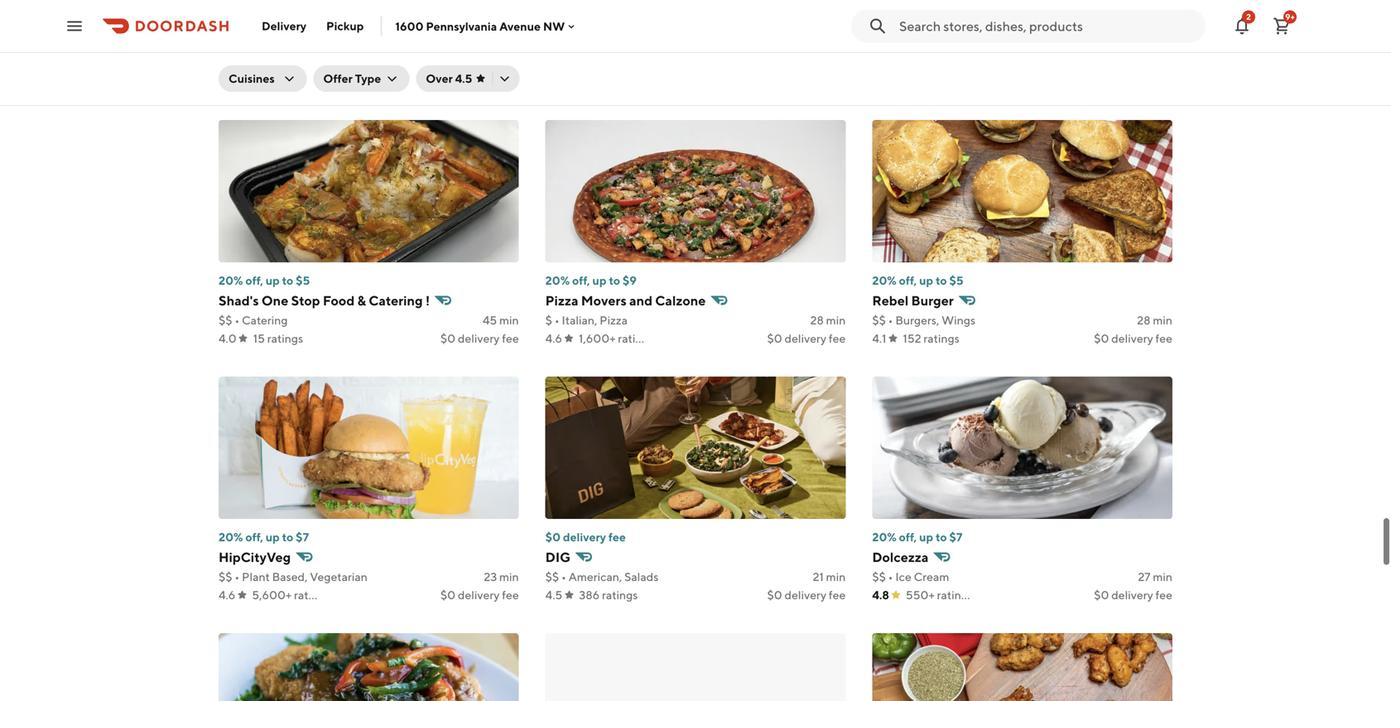 Task type: locate. For each thing, give the bounding box(es) containing it.
$0 for dig
[[768, 589, 783, 602]]

italian,
[[562, 314, 598, 327]]

$$ up the 4.8
[[873, 570, 886, 584]]

1 vertical spatial catering
[[242, 314, 288, 327]]

deals: 20% off, up to $5
[[546, 17, 672, 31]]

1 vertical spatial 4.0
[[219, 332, 237, 345]]

$0
[[219, 17, 234, 31], [873, 17, 888, 31], [441, 75, 456, 89], [441, 332, 456, 345], [768, 332, 783, 345], [1095, 332, 1110, 345], [546, 531, 561, 544], [441, 589, 456, 602], [768, 589, 783, 602], [1095, 589, 1110, 602]]

ratings for dig
[[602, 589, 638, 602]]

american, up 910+
[[242, 57, 295, 70]]

386
[[579, 589, 600, 602]]

0 horizontal spatial $7
[[296, 531, 309, 544]]

28 for rebel burger
[[1138, 314, 1151, 327]]

catering up 15
[[242, 314, 288, 327]]

20% off, up to $7
[[219, 531, 309, 544], [873, 531, 963, 544]]

2 28 from the left
[[1138, 314, 1151, 327]]

restaurant
[[289, 36, 358, 52]]

$7
[[296, 531, 309, 544], [950, 531, 963, 544]]

1 horizontal spatial catering
[[369, 293, 423, 309]]

4.6 for pizza movers and calzone
[[546, 332, 562, 345]]

nw
[[543, 19, 565, 33]]

up right "deals:" at the left top of the page
[[628, 17, 642, 31]]

• down rebel
[[889, 314, 894, 327]]

$0 for dolcezza
[[1095, 589, 1110, 602]]

• left 'plant'
[[235, 570, 240, 584]]

28 min for pizza movers and calzone
[[811, 314, 846, 327]]

off, up movers
[[572, 274, 590, 287]]

cuisines
[[229, 72, 275, 85]]

27 min
[[1139, 570, 1173, 584]]

• for rebel burger
[[889, 314, 894, 327]]

shad's one stop food & catering !
[[219, 293, 430, 309]]

delivery for pizza movers and calzone
[[785, 332, 827, 345]]

1 horizontal spatial 28
[[1138, 314, 1151, 327]]

20% off, up to $7 up hipcityveg
[[219, 531, 309, 544]]

4.5
[[455, 72, 472, 85], [546, 589, 563, 602]]

4.5 right over at the left of page
[[455, 72, 472, 85]]

1 horizontal spatial pizza
[[600, 314, 628, 327]]

$0 delivery fee for halfsmoke restaurant
[[441, 75, 519, 89]]

over 4.5 button
[[416, 65, 520, 92]]

45
[[483, 314, 497, 327]]

• down dig
[[562, 570, 567, 584]]

20% off, up to $5 up one
[[219, 274, 310, 287]]

5,600+ ratings
[[252, 589, 330, 602]]

notification bell image
[[1233, 16, 1253, 36]]

fee for halfsmoke restaurant
[[502, 75, 519, 89]]

delivery
[[236, 17, 279, 31], [890, 17, 933, 31], [458, 75, 500, 89], [458, 332, 500, 345], [785, 332, 827, 345], [1112, 332, 1154, 345], [563, 531, 606, 544], [458, 589, 500, 602], [785, 589, 827, 602], [1112, 589, 1154, 602]]

• for dolcezza
[[889, 570, 894, 584]]

1 28 min from the left
[[811, 314, 846, 327]]

1 28 from the left
[[811, 314, 824, 327]]

ratings down $$ • plant based, vegetarian
[[294, 589, 330, 602]]

up up movers
[[593, 274, 607, 287]]

20% off, up to $5 for one
[[219, 274, 310, 287]]

pizza
[[546, 293, 579, 309], [600, 314, 628, 327]]

ratings down $$ • american, salads
[[602, 589, 638, 602]]

$$ • american, snacks
[[219, 57, 335, 70]]

up for pizza movers and calzone
[[593, 274, 607, 287]]

&
[[357, 293, 366, 309]]

shouk
[[873, 36, 912, 52]]

1 horizontal spatial 4.5
[[546, 589, 563, 602]]

up up hipcityveg
[[266, 531, 280, 544]]

20%
[[581, 17, 605, 31], [219, 274, 243, 287], [546, 274, 570, 287], [873, 274, 897, 287], [219, 531, 243, 544], [873, 531, 897, 544]]

american, up 386
[[569, 570, 622, 584]]

0 horizontal spatial 20% off, up to $7
[[219, 531, 309, 544]]

386 ratings
[[579, 589, 638, 602]]

ratings down wings
[[924, 332, 960, 345]]

$$ for rebel burger
[[873, 314, 886, 327]]

catering
[[369, 293, 423, 309], [242, 314, 288, 327]]

1 items, open order cart image
[[1272, 16, 1292, 36]]

$0 delivery fee for shad's one stop food & catering !
[[441, 332, 519, 345]]

$0 delivery fee for dig
[[768, 589, 846, 602]]

1 horizontal spatial 20% off, up to $7
[[873, 531, 963, 544]]

0 vertical spatial 4.6
[[546, 332, 562, 345]]

min for shad's one stop food & catering !
[[500, 314, 519, 327]]

up up burger
[[920, 274, 934, 287]]

23 min
[[484, 570, 519, 584]]

$0 for shad's one stop food & catering !
[[441, 332, 456, 345]]

1 $7 from the left
[[296, 531, 309, 544]]

2 20% off, up to $7 from the left
[[873, 531, 963, 544]]

fee for shad's one stop food & catering !
[[502, 332, 519, 345]]

1 vertical spatial 4.6
[[219, 589, 236, 602]]

4.0 down $$ • catering on the left of the page
[[219, 332, 237, 345]]

20% up dolcezza at the right bottom of the page
[[873, 531, 897, 544]]

4.5 left 386
[[546, 589, 563, 602]]

cream
[[914, 570, 950, 584]]

550+ ratings
[[906, 589, 973, 602]]

0 horizontal spatial 4.5
[[455, 72, 472, 85]]

4.1
[[873, 332, 887, 345]]

up up one
[[266, 274, 280, 287]]

20% up hipcityveg
[[219, 531, 243, 544]]

off, up rebel burger
[[899, 274, 917, 287]]

0 horizontal spatial 28 min
[[811, 314, 846, 327]]

$$ down dig
[[546, 570, 559, 584]]

1 horizontal spatial american,
[[569, 570, 622, 584]]

wings
[[942, 314, 976, 327]]

20% up $ at left top
[[546, 274, 570, 287]]

to
[[645, 17, 656, 31], [282, 274, 294, 287], [609, 274, 620, 287], [936, 274, 947, 287], [282, 531, 294, 544], [936, 531, 947, 544]]

min
[[500, 57, 519, 70], [500, 314, 519, 327], [827, 314, 846, 327], [1153, 314, 1173, 327], [500, 570, 519, 584], [827, 570, 846, 584], [1153, 570, 1173, 584]]

2 4.0 from the top
[[219, 332, 237, 345]]

to for hipcityveg
[[282, 531, 294, 544]]

• left ice
[[889, 570, 894, 584]]

0 horizontal spatial 4.6
[[219, 589, 236, 602]]

delivery for hipcityveg
[[458, 589, 500, 602]]

$$ up the 4.1
[[873, 314, 886, 327]]

2 horizontal spatial $5
[[950, 274, 964, 287]]

$$ left 'plant'
[[219, 570, 232, 584]]

off, for hipcityveg
[[245, 531, 263, 544]]

snacks
[[298, 57, 335, 70]]

min for dig
[[827, 570, 846, 584]]

ratings down and
[[618, 332, 654, 345]]

1 vertical spatial american,
[[569, 570, 622, 584]]

up for hipcityveg
[[266, 531, 280, 544]]

2 20% off, up to $5 from the left
[[873, 274, 964, 287]]

$0 delivery fee for rebel burger
[[1095, 332, 1173, 345]]

$$ for shad's one stop food & catering !
[[219, 314, 232, 327]]

ratings right 15
[[267, 332, 303, 345]]

type
[[355, 72, 381, 85]]

deals:
[[546, 17, 579, 31]]

$5 for shad's one stop food & catering !
[[296, 274, 310, 287]]

delivery
[[262, 19, 307, 33]]

20% up rebel
[[873, 274, 897, 287]]

4.0 left 910+
[[219, 75, 237, 89]]

1,600+
[[579, 332, 616, 345]]

fee for pizza movers and calzone
[[829, 332, 846, 345]]

9+
[[1286, 12, 1295, 22]]

ratings
[[281, 75, 317, 89], [267, 332, 303, 345], [618, 332, 654, 345], [924, 332, 960, 345], [294, 589, 330, 602], [602, 589, 638, 602], [938, 589, 973, 602]]

• right $ at left top
[[555, 314, 560, 327]]

to for dolcezza
[[936, 531, 947, 544]]

20% off, up to $5 up rebel burger
[[873, 274, 964, 287]]

4.6 for hipcityveg
[[219, 589, 236, 602]]

• up cuisines
[[235, 57, 240, 70]]

4.6 left 5,600+ on the left bottom of page
[[219, 589, 236, 602]]

• down shad's
[[235, 314, 240, 327]]

$$
[[219, 57, 232, 70], [219, 314, 232, 327], [873, 314, 886, 327], [219, 570, 232, 584], [546, 570, 559, 584], [873, 570, 886, 584]]

up
[[628, 17, 642, 31], [266, 274, 280, 287], [593, 274, 607, 287], [920, 274, 934, 287], [266, 531, 280, 544], [920, 531, 934, 544]]

15
[[253, 332, 265, 345]]

$$ • catering
[[219, 314, 288, 327]]

$7 up 550+ ratings
[[950, 531, 963, 544]]

halfsmoke
[[219, 36, 287, 52]]

up for shad's one stop food & catering !
[[266, 274, 280, 287]]

152 ratings
[[903, 332, 960, 345]]

2 $7 from the left
[[950, 531, 963, 544]]

open menu image
[[65, 16, 85, 36]]

20% off, up to $5
[[219, 274, 310, 287], [873, 274, 964, 287]]

$$ for hipcityveg
[[219, 570, 232, 584]]

movers
[[581, 293, 627, 309]]

1 horizontal spatial $5
[[658, 17, 672, 31]]

0 vertical spatial 4.5
[[455, 72, 472, 85]]

1 horizontal spatial $7
[[950, 531, 963, 544]]

and
[[630, 293, 653, 309]]

0 vertical spatial pizza
[[546, 293, 579, 309]]

•
[[235, 57, 240, 70], [235, 314, 240, 327], [555, 314, 560, 327], [889, 314, 894, 327], [235, 570, 240, 584], [562, 570, 567, 584], [889, 570, 894, 584]]

min for pizza movers and calzone
[[827, 314, 846, 327]]

0 horizontal spatial american,
[[242, 57, 295, 70]]

28
[[811, 314, 824, 327], [1138, 314, 1151, 327]]

$$ up cuisines
[[219, 57, 232, 70]]

food
[[323, 293, 355, 309]]

15 ratings
[[253, 332, 303, 345]]

• for halfsmoke restaurant
[[235, 57, 240, 70]]

!
[[426, 293, 430, 309]]

off, up dolcezza at the right bottom of the page
[[899, 531, 917, 544]]

pizza up 1,600+ ratings
[[600, 314, 628, 327]]

$5
[[658, 17, 672, 31], [296, 274, 310, 287], [950, 274, 964, 287]]

0 horizontal spatial 28
[[811, 314, 824, 327]]

pizza up $ at left top
[[546, 293, 579, 309]]

1 horizontal spatial 28 min
[[1138, 314, 1173, 327]]

4.6 down $ at left top
[[546, 332, 562, 345]]

1 4.0 from the top
[[219, 75, 237, 89]]

ratings for rebel burger
[[924, 332, 960, 345]]

shad's
[[219, 293, 259, 309]]

off, up hipcityveg
[[245, 531, 263, 544]]

$7 up $$ • plant based, vegetarian
[[296, 531, 309, 544]]

rebel
[[873, 293, 909, 309]]

0 horizontal spatial $5
[[296, 274, 310, 287]]

off, up shad's
[[245, 274, 263, 287]]

$9
[[623, 274, 637, 287]]

$0 delivery fee for dolcezza
[[1095, 589, 1173, 602]]

$0 for halfsmoke restaurant
[[441, 75, 456, 89]]

2 28 min from the left
[[1138, 314, 1173, 327]]

up up dolcezza at the right bottom of the page
[[920, 531, 934, 544]]

ratings down snacks
[[281, 75, 317, 89]]

1 20% off, up to $5 from the left
[[219, 274, 310, 287]]

$$ for dolcezza
[[873, 570, 886, 584]]

offer type
[[323, 72, 381, 85]]

pickup
[[326, 19, 364, 33]]

$0 delivery fee for hipcityveg
[[441, 589, 519, 602]]

off,
[[608, 17, 626, 31], [245, 274, 263, 287], [572, 274, 590, 287], [899, 274, 917, 287], [245, 531, 263, 544], [899, 531, 917, 544]]

rebel burger
[[873, 293, 954, 309]]

fee
[[282, 17, 299, 31], [936, 17, 953, 31], [502, 75, 519, 89], [502, 332, 519, 345], [829, 332, 846, 345], [1156, 332, 1173, 345], [609, 531, 626, 544], [502, 589, 519, 602], [829, 589, 846, 602], [1156, 589, 1173, 602]]

0 horizontal spatial 20% off, up to $5
[[219, 274, 310, 287]]

1 20% off, up to $7 from the left
[[219, 531, 309, 544]]

20% for dolcezza
[[873, 531, 897, 544]]

0 vertical spatial american,
[[242, 57, 295, 70]]

20% up shad's
[[219, 274, 243, 287]]

min for dolcezza
[[1153, 570, 1173, 584]]

1 horizontal spatial 4.6
[[546, 332, 562, 345]]

ice
[[896, 570, 912, 584]]

20% off, up to $7 up dolcezza at the right bottom of the page
[[873, 531, 963, 544]]

0 vertical spatial catering
[[369, 293, 423, 309]]

• for dig
[[562, 570, 567, 584]]

to for pizza movers and calzone
[[609, 274, 620, 287]]

$$ for halfsmoke restaurant
[[219, 57, 232, 70]]

catering left '!'
[[369, 293, 423, 309]]

0 vertical spatial 4.0
[[219, 75, 237, 89]]

$$ down shad's
[[219, 314, 232, 327]]

1 horizontal spatial 20% off, up to $5
[[873, 274, 964, 287]]

$0 for rebel burger
[[1095, 332, 1110, 345]]

ratings down cream
[[938, 589, 973, 602]]

$0 delivery fee
[[219, 17, 299, 31], [873, 17, 953, 31], [441, 75, 519, 89], [441, 332, 519, 345], [768, 332, 846, 345], [1095, 332, 1173, 345], [546, 531, 626, 544], [441, 589, 519, 602], [768, 589, 846, 602], [1095, 589, 1173, 602]]



Task type: describe. For each thing, give the bounding box(es) containing it.
to for shad's one stop food & catering !
[[282, 274, 294, 287]]

stop
[[291, 293, 320, 309]]

$ • italian, pizza
[[546, 314, 628, 327]]

burgers,
[[896, 314, 940, 327]]

delivery button
[[252, 13, 317, 39]]

delivery for shad's one stop food & catering !
[[458, 332, 500, 345]]

delivery for rebel burger
[[1112, 332, 1154, 345]]

36 min
[[484, 57, 519, 70]]

20% for hipcityveg
[[219, 531, 243, 544]]

910+ ratings
[[253, 75, 317, 89]]

fee for dig
[[829, 589, 846, 602]]

• for hipcityveg
[[235, 570, 240, 584]]

off, for rebel burger
[[899, 274, 917, 287]]

20% off, up to $9
[[546, 274, 637, 287]]

4.8
[[873, 589, 890, 602]]

4.0 for shad's one stop food & catering !
[[219, 332, 237, 345]]

pickup button
[[317, 13, 374, 39]]

9+ button
[[1266, 10, 1299, 43]]

offer
[[323, 72, 353, 85]]

off, right "deals:" at the left top of the page
[[608, 17, 626, 31]]

fee for dolcezza
[[1156, 589, 1173, 602]]

$$ • plant based, vegetarian
[[219, 570, 368, 584]]

36
[[484, 57, 497, 70]]

20% for shad's one stop food & catering !
[[219, 274, 243, 287]]

ratings for hipcityveg
[[294, 589, 330, 602]]

152
[[903, 332, 922, 345]]

$7 for hipcityveg
[[296, 531, 309, 544]]

off, for dolcezza
[[899, 531, 917, 544]]

cuisines button
[[219, 65, 307, 92]]

hipcityveg
[[219, 550, 291, 565]]

20% for rebel burger
[[873, 274, 897, 287]]

• for pizza movers and calzone
[[555, 314, 560, 327]]

fee for hipcityveg
[[502, 589, 519, 602]]

offer type button
[[313, 65, 409, 92]]

• for shad's one stop food & catering !
[[235, 314, 240, 327]]

20% up fruitive
[[581, 17, 605, 31]]

$$ for dig
[[546, 570, 559, 584]]

21 min
[[813, 570, 846, 584]]

ratings for shad's one stop food & catering !
[[267, 332, 303, 345]]

salads
[[625, 570, 659, 584]]

halfsmoke restaurant
[[219, 36, 358, 52]]

550+
[[906, 589, 935, 602]]

ratings for halfsmoke restaurant
[[281, 75, 317, 89]]

4.0 for halfsmoke restaurant
[[219, 75, 237, 89]]

off, for shad's one stop food & catering !
[[245, 274, 263, 287]]

delivery for halfsmoke restaurant
[[458, 75, 500, 89]]

min for halfsmoke restaurant
[[500, 57, 519, 70]]

ratings for pizza movers and calzone
[[618, 332, 654, 345]]

1 vertical spatial pizza
[[600, 314, 628, 327]]

vegetarian
[[310, 570, 368, 584]]

1600 pennsylvania avenue nw button
[[396, 19, 578, 33]]

plant
[[242, 570, 270, 584]]

over 4.5
[[426, 72, 472, 85]]

20% off, up to $5 for burger
[[873, 274, 964, 287]]

1600 pennsylvania avenue nw
[[396, 19, 565, 33]]

pizza movers and calzone
[[546, 293, 706, 309]]

1600
[[396, 19, 424, 33]]

0 horizontal spatial catering
[[242, 314, 288, 327]]

dig
[[546, 550, 571, 565]]

20% off, up to $7 for dolcezza
[[873, 531, 963, 544]]

american, for dig
[[569, 570, 622, 584]]

2
[[1247, 12, 1252, 22]]

910+
[[253, 75, 279, 89]]

$7 for dolcezza
[[950, 531, 963, 544]]

american, for halfsmoke restaurant
[[242, 57, 295, 70]]

to for rebel burger
[[936, 274, 947, 287]]

5,600+
[[252, 589, 292, 602]]

$5 for rebel burger
[[950, 274, 964, 287]]

based,
[[272, 570, 308, 584]]

ratings for dolcezza
[[938, 589, 973, 602]]

$$ • american, salads
[[546, 570, 659, 584]]

dolcezza
[[873, 550, 929, 565]]

23
[[484, 570, 497, 584]]

off, for pizza movers and calzone
[[572, 274, 590, 287]]

min for rebel burger
[[1153, 314, 1173, 327]]

$
[[546, 314, 553, 327]]

up for dolcezza
[[920, 531, 934, 544]]

pennsylvania
[[426, 19, 497, 33]]

$$ • ice cream
[[873, 570, 950, 584]]

burger
[[912, 293, 954, 309]]

27
[[1139, 570, 1151, 584]]

delivery for dolcezza
[[1112, 589, 1154, 602]]

1 vertical spatial 4.5
[[546, 589, 563, 602]]

21
[[813, 570, 824, 584]]

up for rebel burger
[[920, 274, 934, 287]]

0 horizontal spatial pizza
[[546, 293, 579, 309]]

over
[[426, 72, 453, 85]]

28 min for rebel burger
[[1138, 314, 1173, 327]]

Store search: begin typing to search for stores available on DoorDash text field
[[900, 17, 1196, 35]]

20% off, up to $7 for hipcityveg
[[219, 531, 309, 544]]

delivery for dig
[[785, 589, 827, 602]]

avenue
[[500, 19, 541, 33]]

4.5 inside button
[[455, 72, 472, 85]]

$0 for pizza movers and calzone
[[768, 332, 783, 345]]

one
[[262, 293, 289, 309]]

fee for rebel burger
[[1156, 332, 1173, 345]]

min for hipcityveg
[[500, 570, 519, 584]]

$$ • burgers, wings
[[873, 314, 976, 327]]

28 for pizza movers and calzone
[[811, 314, 824, 327]]

fruitive
[[546, 36, 594, 52]]

1,600+ ratings
[[579, 332, 654, 345]]

45 min
[[483, 314, 519, 327]]

$0 delivery fee for pizza movers and calzone
[[768, 332, 846, 345]]

20% for pizza movers and calzone
[[546, 274, 570, 287]]

calzone
[[656, 293, 706, 309]]

$0 for hipcityveg
[[441, 589, 456, 602]]



Task type: vqa. For each thing, say whether or not it's contained in the screenshot.
Joe's
no



